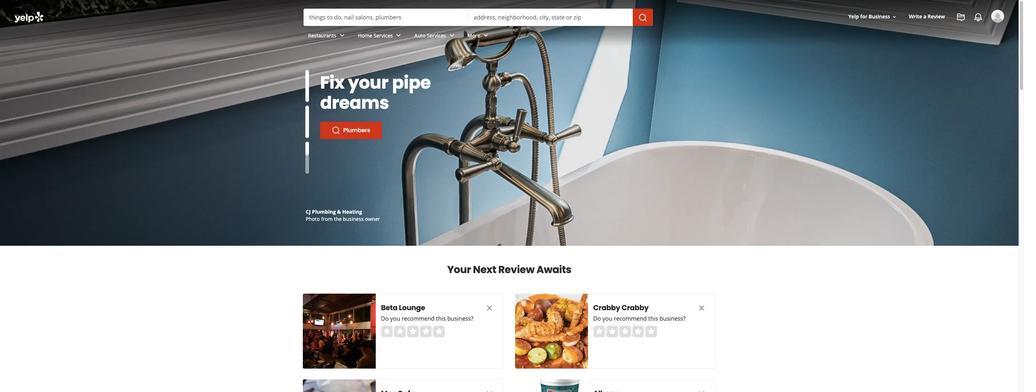 Task type: describe. For each thing, give the bounding box(es) containing it.
your
[[348, 71, 389, 95]]

review for next
[[499, 263, 535, 277]]

this for beta lounge
[[437, 315, 446, 323]]

beta
[[381, 303, 398, 314]]

search image
[[639, 13, 647, 22]]

auto services link
[[409, 26, 462, 47]]

crabby crabby
[[594, 303, 649, 314]]

plumbing
[[312, 209, 336, 216]]

fix your pipe dreams
[[320, 71, 431, 115]]

home services
[[358, 32, 393, 39]]

cj plumbing & heating link
[[306, 209, 362, 216]]

photo of beta lounge image
[[303, 294, 376, 370]]

your next review awaits
[[447, 263, 572, 277]]

user actions element
[[843, 9, 1015, 53]]

write a review
[[909, 13, 946, 20]]

dismiss card image for beta lounge
[[485, 304, 494, 313]]

&
[[337, 209, 341, 216]]

recommend for lounge
[[402, 315, 435, 323]]

16 chevron down v2 image
[[892, 14, 898, 20]]

do you recommend this business? for beta lounge
[[381, 315, 474, 323]]

yelp for business
[[849, 13, 891, 20]]

projects image
[[957, 13, 966, 22]]

owner
[[365, 216, 380, 223]]

24 chevron down v2 image for home services
[[394, 31, 403, 40]]

dismiss card image
[[485, 390, 494, 393]]

awaits
[[537, 263, 572, 277]]

24 chevron down v2 image for more
[[482, 31, 491, 40]]

cj plumbing & heating photo from the business owner
[[306, 209, 380, 223]]

explore banner section banner
[[0, 0, 1019, 246]]

business categories element
[[302, 26, 1005, 47]]

1 crabby from the left
[[594, 303, 621, 314]]

dismiss card image for crabby crabby
[[698, 304, 706, 313]]

beta lounge
[[381, 303, 426, 314]]

dreams
[[320, 91, 389, 115]]

none search field inside explore banner section banner
[[304, 9, 655, 26]]

24 chevron down v2 image for restaurants
[[338, 31, 347, 40]]

next
[[473, 263, 497, 277]]

the
[[334, 216, 342, 223]]

yelp for business button
[[846, 10, 901, 23]]

review for a
[[928, 13, 946, 20]]

from
[[321, 216, 333, 223]]

photo of crabby crabby image
[[515, 294, 588, 370]]

do for crabby crabby
[[594, 315, 602, 323]]

auto
[[415, 32, 426, 39]]

24 chevron down v2 image for auto services
[[448, 31, 456, 40]]

business
[[869, 13, 891, 20]]

business? for lounge
[[448, 315, 474, 323]]

none field near
[[474, 13, 627, 21]]

services for home services
[[374, 32, 393, 39]]

cj
[[306, 209, 311, 216]]



Task type: locate. For each thing, give the bounding box(es) containing it.
you for crabby
[[603, 315, 613, 323]]

write
[[909, 13, 923, 20]]

plumbers
[[343, 126, 370, 135]]

0 horizontal spatial 24 chevron down v2 image
[[394, 31, 403, 40]]

2 recommend from the left
[[614, 315, 647, 323]]

business?
[[448, 315, 474, 323], [660, 315, 686, 323]]

plumbers link
[[320, 122, 382, 139]]

do you recommend this business? down "beta lounge" link
[[381, 315, 474, 323]]

business? down "beta lounge" link
[[448, 315, 474, 323]]

1 recommend from the left
[[402, 315, 435, 323]]

home services link
[[352, 26, 409, 47]]

1 this from the left
[[437, 315, 446, 323]]

1 horizontal spatial you
[[603, 315, 613, 323]]

1 24 chevron down v2 image from the left
[[394, 31, 403, 40]]

2 do you recommend this business? from the left
[[594, 315, 686, 323]]

1 horizontal spatial 24 chevron down v2 image
[[482, 31, 491, 40]]

24 chevron down v2 image right the restaurants
[[338, 31, 347, 40]]

0 horizontal spatial review
[[499, 263, 535, 277]]

notifications image
[[974, 13, 983, 22]]

0 horizontal spatial none field
[[309, 13, 463, 21]]

do you recommend this business? down crabby crabby link
[[594, 315, 686, 323]]

1 horizontal spatial 24 chevron down v2 image
[[448, 31, 456, 40]]

24 chevron down v2 image inside auto services 'link'
[[448, 31, 456, 40]]

auto services
[[415, 32, 446, 39]]

select slide image left fix
[[306, 70, 309, 102]]

0 horizontal spatial rating element
[[381, 327, 445, 338]]

1 24 chevron down v2 image from the left
[[338, 31, 347, 40]]

1 select slide image from the top
[[306, 70, 309, 102]]

write a review link
[[907, 10, 948, 23]]

lounge
[[399, 303, 426, 314]]

recommend for crabby
[[614, 315, 647, 323]]

review inside user actions element
[[928, 13, 946, 20]]

None field
[[309, 13, 463, 21], [474, 13, 627, 21]]

do you recommend this business? for crabby crabby
[[594, 315, 686, 323]]

0 horizontal spatial this
[[437, 315, 446, 323]]

24 chevron down v2 image left the auto
[[394, 31, 403, 40]]

2 select slide image from the top
[[306, 106, 309, 138]]

Near text field
[[474, 13, 627, 21]]

heating
[[342, 209, 362, 216]]

0 horizontal spatial services
[[374, 32, 393, 39]]

24 chevron down v2 image
[[338, 31, 347, 40], [482, 31, 491, 40]]

dismiss card image
[[485, 304, 494, 313], [698, 304, 706, 313], [698, 390, 706, 393]]

1 horizontal spatial business?
[[660, 315, 686, 323]]

services for auto services
[[427, 32, 446, 39]]

services inside 'link'
[[427, 32, 446, 39]]

recommend
[[402, 315, 435, 323], [614, 315, 647, 323]]

2 rating element from the left
[[594, 327, 657, 338]]

None radio
[[394, 327, 406, 338], [407, 327, 419, 338], [420, 327, 432, 338], [607, 327, 618, 338], [633, 327, 644, 338], [394, 327, 406, 338], [407, 327, 419, 338], [420, 327, 432, 338], [607, 327, 618, 338], [633, 327, 644, 338]]

0 horizontal spatial business?
[[448, 315, 474, 323]]

1 horizontal spatial crabby
[[622, 303, 649, 314]]

1 horizontal spatial services
[[427, 32, 446, 39]]

crabby
[[594, 303, 621, 314], [622, 303, 649, 314]]

none field find
[[309, 13, 463, 21]]

Find text field
[[309, 13, 463, 21]]

24 chevron down v2 image inside the more link
[[482, 31, 491, 40]]

0 horizontal spatial recommend
[[402, 315, 435, 323]]

for
[[861, 13, 868, 20]]

review right next
[[499, 263, 535, 277]]

2 (no rating) image from the left
[[594, 327, 657, 338]]

None search field
[[304, 9, 655, 26]]

0 horizontal spatial (no rating) image
[[381, 327, 445, 338]]

select slide image
[[306, 70, 309, 102], [306, 106, 309, 138]]

fix
[[320, 71, 345, 95]]

review right a at the right of the page
[[928, 13, 946, 20]]

0 horizontal spatial 24 chevron down v2 image
[[338, 31, 347, 40]]

recommend down lounge
[[402, 315, 435, 323]]

rating element for lounge
[[381, 327, 445, 338]]

select slide image left 24 search v2 icon
[[306, 106, 309, 138]]

rating element
[[381, 327, 445, 338], [594, 327, 657, 338]]

0 horizontal spatial crabby
[[594, 303, 621, 314]]

this down crabby crabby link
[[649, 315, 659, 323]]

a
[[924, 13, 927, 20]]

1 services from the left
[[374, 32, 393, 39]]

0 vertical spatial review
[[928, 13, 946, 20]]

2 this from the left
[[649, 315, 659, 323]]

24 chevron down v2 image inside restaurants link
[[338, 31, 347, 40]]

restaurants link
[[302, 26, 352, 47]]

1 horizontal spatial recommend
[[614, 315, 647, 323]]

(no rating) image for crabby
[[594, 327, 657, 338]]

this
[[437, 315, 446, 323], [649, 315, 659, 323]]

1 horizontal spatial do
[[594, 315, 602, 323]]

1 (no rating) image from the left
[[381, 327, 445, 338]]

business? down crabby crabby link
[[660, 315, 686, 323]]

(no rating) image for lounge
[[381, 327, 445, 338]]

1 do you recommend this business? from the left
[[381, 315, 474, 323]]

1 horizontal spatial none field
[[474, 13, 627, 21]]

none search field containing yelp for business
[[0, 0, 1019, 53]]

do you recommend this business?
[[381, 315, 474, 323], [594, 315, 686, 323]]

your
[[447, 263, 471, 277]]

business
[[343, 216, 364, 223]]

2 services from the left
[[427, 32, 446, 39]]

24 search v2 image
[[332, 126, 341, 135]]

you
[[391, 315, 401, 323], [603, 315, 613, 323]]

2 crabby from the left
[[622, 303, 649, 314]]

1 vertical spatial select slide image
[[306, 106, 309, 138]]

more link
[[462, 26, 496, 47]]

do down crabby crabby
[[594, 315, 602, 323]]

(no rating) image
[[381, 327, 445, 338], [594, 327, 657, 338]]

2 none field from the left
[[474, 13, 627, 21]]

1 horizontal spatial (no rating) image
[[594, 327, 657, 338]]

this down "beta lounge" link
[[437, 315, 446, 323]]

do down beta
[[381, 315, 389, 323]]

recommend down crabby crabby link
[[614, 315, 647, 323]]

photo of allsups image
[[515, 380, 588, 393]]

2 24 chevron down v2 image from the left
[[448, 31, 456, 40]]

rating element down crabby crabby
[[594, 327, 657, 338]]

0 vertical spatial select slide image
[[306, 70, 309, 102]]

1 horizontal spatial do you recommend this business?
[[594, 315, 686, 323]]

do for beta lounge
[[381, 315, 389, 323]]

beta lounge link
[[381, 303, 472, 314]]

1 none field from the left
[[309, 13, 463, 21]]

services
[[374, 32, 393, 39], [427, 32, 446, 39]]

None radio
[[381, 327, 393, 338], [433, 327, 445, 338], [594, 327, 605, 338], [620, 327, 631, 338], [646, 327, 657, 338], [381, 327, 393, 338], [433, 327, 445, 338], [594, 327, 605, 338], [620, 327, 631, 338], [646, 327, 657, 338]]

rating element for crabby
[[594, 327, 657, 338]]

you for beta
[[391, 315, 401, 323]]

business? for crabby
[[660, 315, 686, 323]]

0 horizontal spatial you
[[391, 315, 401, 323]]

services right home
[[374, 32, 393, 39]]

photo
[[306, 216, 320, 223]]

0 horizontal spatial do you recommend this business?
[[381, 315, 474, 323]]

crabby crabby link
[[594, 303, 684, 314]]

1 horizontal spatial rating element
[[594, 327, 657, 338]]

photo of mas cafe image
[[303, 380, 376, 393]]

1 horizontal spatial review
[[928, 13, 946, 20]]

1 do from the left
[[381, 315, 389, 323]]

services inside "link"
[[374, 32, 393, 39]]

(no rating) image down lounge
[[381, 327, 445, 338]]

review
[[928, 13, 946, 20], [499, 263, 535, 277]]

do
[[381, 315, 389, 323], [594, 315, 602, 323]]

1 vertical spatial review
[[499, 263, 535, 277]]

2 business? from the left
[[660, 315, 686, 323]]

0 horizontal spatial do
[[381, 315, 389, 323]]

yelp
[[849, 13, 859, 20]]

1 horizontal spatial this
[[649, 315, 659, 323]]

24 chevron down v2 image right auto services
[[448, 31, 456, 40]]

you down beta
[[391, 315, 401, 323]]

2 do from the left
[[594, 315, 602, 323]]

24 chevron down v2 image inside the home services "link"
[[394, 31, 403, 40]]

1 you from the left
[[391, 315, 401, 323]]

home
[[358, 32, 373, 39]]

you down crabby crabby
[[603, 315, 613, 323]]

more
[[468, 32, 480, 39]]

2 you from the left
[[603, 315, 613, 323]]

24 chevron down v2 image
[[394, 31, 403, 40], [448, 31, 456, 40]]

24 chevron down v2 image right more
[[482, 31, 491, 40]]

1 rating element from the left
[[381, 327, 445, 338]]

restaurants
[[308, 32, 337, 39]]

2 24 chevron down v2 image from the left
[[482, 31, 491, 40]]

None search field
[[0, 0, 1019, 53]]

this for crabby crabby
[[649, 315, 659, 323]]

rating element down lounge
[[381, 327, 445, 338]]

(no rating) image down crabby crabby
[[594, 327, 657, 338]]

1 business? from the left
[[448, 315, 474, 323]]

tyler b. image
[[992, 10, 1005, 23]]

services right the auto
[[427, 32, 446, 39]]

pipe
[[392, 71, 431, 95]]



Task type: vqa. For each thing, say whether or not it's contained in the screenshot.
topmost Mac
no



